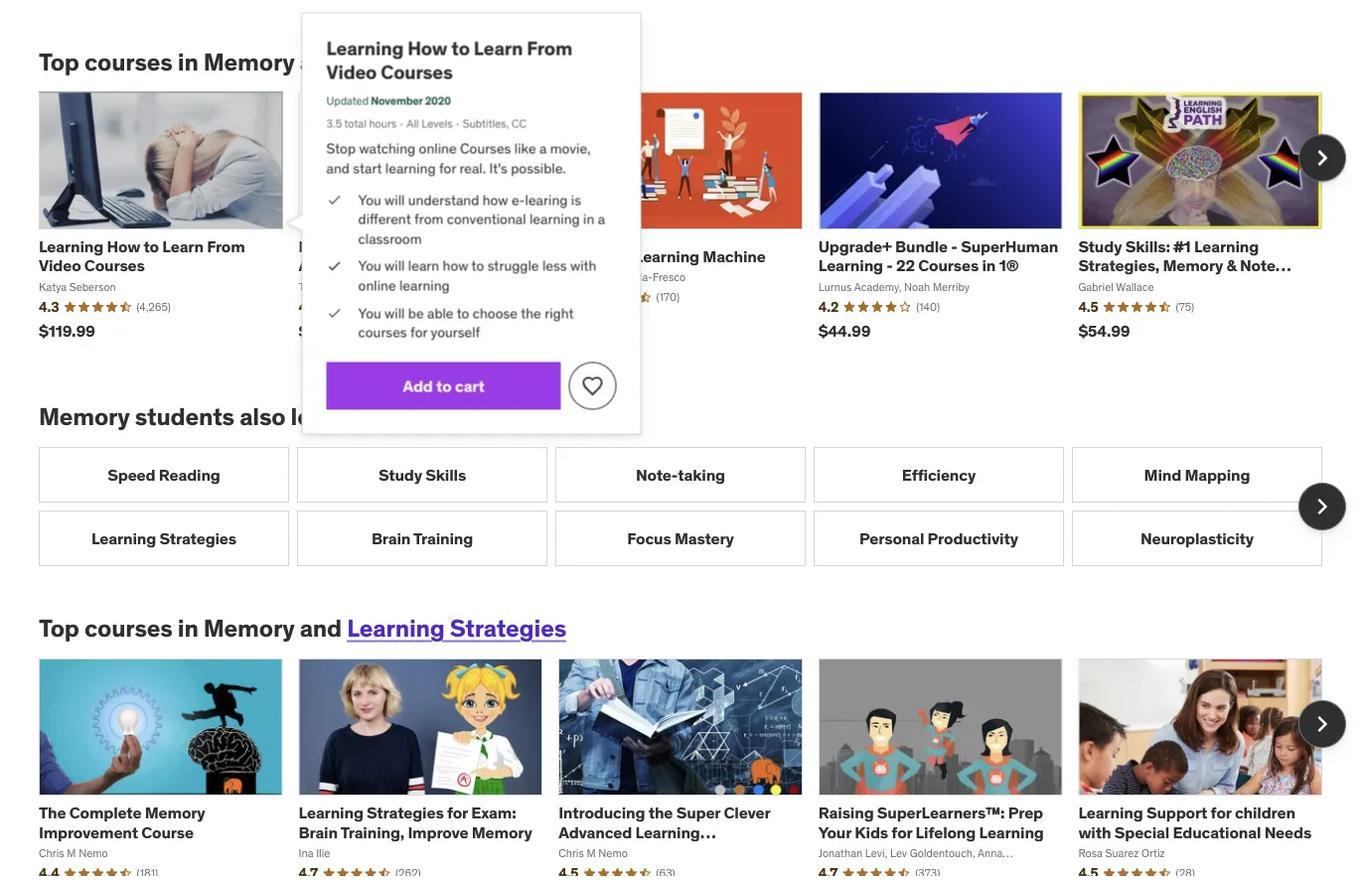 Task type: describe. For each thing, give the bounding box(es) containing it.
learn for learning how to learn from video courses katya seberson
[[162, 236, 203, 257]]

focus
[[627, 528, 671, 549]]

taking
[[678, 465, 725, 485]]

raising superlearners™: prep your kids for lifelong learning
[[818, 803, 1044, 842]]

you for you will understand how e-learing is different from conventional learning in a classroom
[[358, 191, 381, 209]]

the
[[39, 803, 66, 823]]

upgrade+ bundle - superhuman learning - 22 courses in 1®
[[818, 236, 1058, 276]]

become a learning machine
[[559, 246, 766, 266]]

will for be
[[385, 304, 405, 322]]

november
[[371, 93, 423, 107]]

with inside learning support for children with special educational needs
[[1078, 822, 1111, 842]]

educational
[[1173, 822, 1261, 842]]

learning how to learn from video courses updated november 2020
[[326, 36, 572, 107]]

add to cart button
[[326, 362, 561, 410]]

learn inside you will learn how to struggle less with online learning
[[408, 257, 439, 275]]

yourself
[[431, 323, 480, 341]]

personal
[[859, 528, 924, 549]]

reading
[[159, 465, 220, 485]]

superlearners™:
[[877, 803, 1005, 823]]

2020
[[425, 93, 451, 107]]

it's
[[489, 159, 508, 177]]

seberson
[[69, 280, 116, 294]]

carousel element containing speed reading
[[39, 447, 1346, 567]]

conventional
[[447, 210, 526, 228]]

how for learning how to learn from video courses katya seberson
[[107, 236, 140, 257]]

improve
[[408, 822, 468, 842]]

a inside carousel element
[[623, 246, 631, 266]]

learning for with
[[399, 276, 450, 294]]

3.5
[[326, 117, 342, 130]]

real.
[[459, 159, 486, 177]]

for inside learning support for children with special educational needs
[[1211, 803, 1231, 823]]

e-
[[512, 191, 525, 209]]

learning how to learn from video courses link for $119.99
[[39, 236, 245, 276]]

personal productivity
[[859, 528, 1018, 549]]

learning inside raising superlearners™: prep your kids for lifelong learning
[[979, 822, 1044, 842]]

prep
[[1008, 803, 1043, 823]]

4.3
[[39, 298, 59, 316]]

learning strategies link for introducing the super clever advanced learning method(scalm)
[[347, 613, 566, 643]]

to inside button
[[436, 375, 452, 396]]

learning inside upgrade+ bundle - superhuman learning - 22 courses in 1®
[[818, 255, 883, 276]]

katya
[[39, 280, 67, 294]]

classroom
[[358, 230, 422, 247]]

top for introducing the super clever advanced learning method(scalm)
[[39, 613, 79, 643]]

brain inside the learning strategies for exam: brain training, improve memory
[[299, 822, 338, 842]]

focus mastery link
[[555, 511, 806, 567]]

0 horizontal spatial -
[[886, 255, 893, 276]]

brain training
[[371, 528, 473, 549]]

speed reading
[[108, 465, 220, 485]]

advanced
[[559, 822, 632, 842]]

video for learning how to learn from video courses updated november 2020
[[326, 60, 377, 84]]

the inside you will be able to choose the right courses for yourself
[[521, 304, 541, 322]]

learning inside learning support for children with special educational needs
[[1078, 803, 1143, 823]]

subtitles,
[[463, 117, 509, 130]]

online inside stop watching online courses like a movie, and start learning for real. it's possible.
[[419, 140, 457, 158]]

note-taking
[[636, 465, 725, 485]]

top courses in memory and learning strategies for become
[[39, 47, 566, 76]]

clever
[[724, 803, 770, 823]]

hours
[[369, 117, 397, 130]]

3.5 total hours
[[326, 117, 397, 130]]

learning inside the learning strategies for exam: brain training, improve memory
[[299, 803, 363, 823]]

the complete memory improvement course
[[39, 803, 205, 842]]

add
[[403, 375, 433, 396]]

to inside "learning how to learn from video courses updated november 2020"
[[451, 36, 470, 60]]

method(scalm)
[[559, 841, 680, 861]]

you will learn how to struggle less with online learning
[[358, 257, 597, 294]]

1 vertical spatial learning strategies link
[[39, 511, 289, 567]]

note-taking link
[[555, 447, 806, 503]]

memory students also learn
[[39, 402, 347, 432]]

learning strategies link for become a learning machine
[[347, 47, 566, 76]]

movie,
[[550, 140, 591, 158]]

to inside the learning how to learn from video courses katya seberson
[[143, 236, 159, 257]]

memory inside study skills: #1 learning strategies, memory & note taking
[[1163, 255, 1223, 276]]

how for e-
[[483, 191, 508, 209]]

all
[[407, 117, 419, 130]]

carousel element for the learning strategies "link" corresponding to become a learning machine
[[39, 92, 1346, 355]]

superhuman
[[961, 236, 1058, 257]]

productivity
[[927, 528, 1018, 549]]

in inside upgrade+ bundle - superhuman learning - 22 courses in 1®
[[982, 255, 996, 276]]

understand
[[408, 191, 479, 209]]

introducing the super clever advanced learning method(scalm) link
[[559, 803, 770, 861]]

top courses in memory and learning strategies for introducing
[[39, 613, 566, 643]]

cart
[[455, 375, 484, 396]]

courses inside you will be able to choose the right courses for yourself
[[358, 323, 407, 341]]

(4,265)
[[137, 300, 171, 314]]

bundle
[[895, 236, 948, 257]]

you for you will learn how to struggle less with online learning
[[358, 257, 381, 275]]

from for learning how to learn from video courses katya seberson
[[207, 236, 245, 257]]

super
[[676, 803, 720, 823]]

levels
[[422, 117, 453, 130]]

to inside you will learn how to struggle less with online learning
[[471, 257, 484, 275]]

courses for become a learning machine
[[84, 47, 173, 76]]

raising superlearners™: prep your kids for lifelong learning link
[[818, 803, 1044, 842]]

learing
[[525, 191, 568, 209]]

from for learning how to learn from video courses updated november 2020
[[527, 36, 572, 60]]

neuroplasticity link
[[1072, 511, 1322, 567]]

0 horizontal spatial learn
[[291, 402, 347, 432]]

struggle
[[487, 257, 539, 275]]

students
[[135, 402, 234, 432]]

raising
[[818, 803, 874, 823]]

focus mastery
[[627, 528, 734, 549]]

mastery
[[674, 528, 734, 549]]

from
[[414, 210, 443, 228]]

training
[[413, 528, 473, 549]]

improvement
[[39, 822, 138, 842]]

less
[[542, 257, 567, 275]]

note
[[1240, 255, 1275, 276]]

efficiency
[[902, 465, 976, 485]]

efficiency link
[[814, 447, 1064, 503]]

you for you will be able to choose the right courses for yourself
[[358, 304, 381, 322]]

study skills link
[[297, 447, 547, 503]]

be
[[408, 304, 424, 322]]

machine
[[703, 246, 766, 266]]

brain training link
[[297, 511, 547, 567]]

updated
[[326, 93, 369, 107]]



Task type: locate. For each thing, give the bounding box(es) containing it.
0 horizontal spatial online
[[358, 276, 396, 294]]

video up katya
[[39, 255, 81, 276]]

1 horizontal spatial study
[[1078, 236, 1122, 257]]

how
[[408, 36, 447, 60], [107, 236, 140, 257]]

1 vertical spatial learn
[[162, 236, 203, 257]]

is
[[571, 191, 581, 209]]

learning inside study skills: #1 learning strategies, memory & note taking
[[1194, 236, 1259, 257]]

subtitles, cc
[[463, 117, 527, 130]]

2 vertical spatial and
[[300, 613, 342, 643]]

&
[[1227, 255, 1237, 276]]

for left exam:
[[447, 803, 468, 823]]

learning strategies for exam: brain training, improve memory
[[299, 803, 532, 842]]

2 next image from the top
[[1306, 709, 1338, 740]]

0 vertical spatial online
[[419, 140, 457, 158]]

you left be on the top left of the page
[[358, 304, 381, 322]]

strategies inside the learning strategies for exam: brain training, improve memory
[[367, 803, 444, 823]]

mind mapping
[[1144, 465, 1250, 485]]

1 vertical spatial study
[[378, 465, 422, 485]]

for left real.
[[439, 159, 456, 177]]

training,
[[341, 822, 404, 842]]

learning how to learn from video courses link up 2020
[[326, 36, 572, 84]]

0 vertical spatial carousel element
[[39, 92, 1346, 355]]

in
[[178, 47, 198, 76], [583, 210, 594, 228], [982, 255, 996, 276], [178, 613, 198, 643]]

next image for study skills: #1 learning strategies, memory & note taking
[[1306, 142, 1338, 174]]

needs
[[1264, 822, 1311, 842]]

1 vertical spatial how
[[443, 257, 468, 275]]

choose
[[473, 304, 518, 322]]

0 vertical spatial the
[[521, 304, 541, 322]]

3 will from the top
[[385, 304, 405, 322]]

with right less in the left of the page
[[570, 257, 597, 275]]

learning how to learn from video courses link
[[326, 36, 572, 84], [39, 236, 245, 276]]

learn up (4,265)
[[162, 236, 203, 257]]

0 horizontal spatial study
[[378, 465, 422, 485]]

2 xsmall image from the top
[[326, 303, 342, 323]]

brain
[[371, 528, 410, 549], [299, 822, 338, 842]]

0 horizontal spatial the
[[521, 304, 541, 322]]

top courses in memory and learning strategies
[[39, 47, 566, 76], [39, 613, 566, 643]]

1 will from the top
[[385, 191, 405, 209]]

3 carousel element from the top
[[39, 659, 1346, 877]]

upgrade+ bundle - superhuman learning - 22 courses in 1® link
[[818, 236, 1058, 276]]

will up different
[[385, 191, 405, 209]]

1 next image from the top
[[1306, 142, 1338, 174]]

will inside you will learn how to struggle less with online learning
[[385, 257, 405, 275]]

the left right on the top left of page
[[521, 304, 541, 322]]

special
[[1114, 822, 1169, 842]]

0 horizontal spatial how
[[443, 257, 468, 275]]

personal productivity link
[[814, 511, 1064, 567]]

carousel element containing learning how to learn from video courses
[[39, 92, 1346, 355]]

learning strategies link up 2020
[[347, 47, 566, 76]]

1 horizontal spatial the
[[648, 803, 673, 823]]

to up levels
[[451, 36, 470, 60]]

and
[[300, 47, 342, 76], [326, 159, 350, 177], [300, 613, 342, 643]]

1 horizontal spatial with
[[1078, 822, 1111, 842]]

- right bundle
[[951, 236, 957, 257]]

how for to
[[443, 257, 468, 275]]

0 horizontal spatial how
[[107, 236, 140, 257]]

will for learn
[[385, 257, 405, 275]]

2 carousel element from the top
[[39, 447, 1346, 567]]

wishlist image
[[581, 374, 605, 398]]

#1
[[1173, 236, 1191, 257]]

strategies inside "link"
[[159, 528, 236, 549]]

learning inside "link"
[[91, 528, 156, 549]]

courses inside upgrade+ bundle - superhuman learning - 22 courses in 1®
[[918, 255, 979, 276]]

courses for introducing the super clever advanced learning method(scalm)
[[84, 613, 173, 643]]

learn
[[474, 36, 523, 60], [162, 236, 203, 257]]

courses
[[381, 60, 453, 84], [460, 140, 511, 158], [84, 255, 145, 276], [918, 255, 979, 276]]

in inside you will understand how e-learing is different from conventional learning in a classroom
[[583, 210, 594, 228]]

a right the become
[[623, 246, 631, 266]]

mind mapping link
[[1072, 447, 1322, 503]]

with inside you will learn how to struggle less with online learning
[[570, 257, 597, 275]]

2 vertical spatial learning
[[399, 276, 450, 294]]

0 vertical spatial with
[[570, 257, 597, 275]]

learning strategies link down training
[[347, 613, 566, 643]]

how inside you will learn how to struggle less with online learning
[[443, 257, 468, 275]]

1 vertical spatial xsmall image
[[326, 303, 342, 323]]

1 horizontal spatial learn
[[408, 257, 439, 275]]

how up conventional
[[483, 191, 508, 209]]

- left 22
[[886, 255, 893, 276]]

to up 'yourself'
[[457, 304, 469, 322]]

learn inside "learning how to learn from video courses updated november 2020"
[[474, 36, 523, 60]]

able
[[427, 304, 454, 322]]

0 vertical spatial learn
[[474, 36, 523, 60]]

learning inside stop watching online courses like a movie, and start learning for real. it's possible.
[[385, 159, 436, 177]]

courses up seberson
[[84, 255, 145, 276]]

note-
[[636, 465, 678, 485]]

learning down watching
[[385, 159, 436, 177]]

xsmall image left be on the top left of the page
[[326, 303, 342, 323]]

for right kids
[[891, 822, 912, 842]]

1 vertical spatial online
[[358, 276, 396, 294]]

how up able
[[443, 257, 468, 275]]

study for study skills: #1 learning strategies, memory & note taking
[[1078, 236, 1122, 257]]

learn up subtitles, cc
[[474, 36, 523, 60]]

add to cart
[[403, 375, 484, 396]]

the left super
[[648, 803, 673, 823]]

you down "classroom"
[[358, 257, 381, 275]]

become
[[559, 246, 619, 266]]

for inside raising superlearners™: prep your kids for lifelong learning
[[891, 822, 912, 842]]

1 vertical spatial courses
[[358, 323, 407, 341]]

study left skills
[[378, 465, 422, 485]]

learning how to learn from video courses link for stop watching online courses like a movie, and start learning for real. it's possible.
[[326, 36, 572, 84]]

1 horizontal spatial brain
[[371, 528, 410, 549]]

courses inside the learning how to learn from video courses katya seberson
[[84, 255, 145, 276]]

next image
[[1306, 142, 1338, 174], [1306, 709, 1338, 740]]

1 horizontal spatial how
[[483, 191, 508, 209]]

video inside the learning how to learn from video courses katya seberson
[[39, 255, 81, 276]]

learn inside the learning how to learn from video courses katya seberson
[[162, 236, 203, 257]]

next image
[[1306, 491, 1338, 523]]

xsmall image down xsmall icon
[[326, 256, 342, 276]]

2 vertical spatial a
[[623, 246, 631, 266]]

video up updated
[[326, 60, 377, 84]]

0 vertical spatial how
[[408, 36, 447, 60]]

courses inside stop watching online courses like a movie, and start learning for real. it's possible.
[[460, 140, 511, 158]]

introducing the super clever advanced learning method(scalm)
[[559, 803, 770, 861]]

will
[[385, 191, 405, 209], [385, 257, 405, 275], [385, 304, 405, 322]]

0 vertical spatial learning how to learn from video courses link
[[326, 36, 572, 84]]

learning down learing
[[529, 210, 580, 228]]

1 vertical spatial top
[[39, 613, 79, 643]]

2 horizontal spatial a
[[623, 246, 631, 266]]

you will be able to choose the right courses for yourself
[[358, 304, 574, 341]]

from inside "learning how to learn from video courses updated november 2020"
[[527, 36, 572, 60]]

xsmall image
[[326, 190, 342, 210]]

to left struggle
[[471, 257, 484, 275]]

for inside the learning strategies for exam: brain training, improve memory
[[447, 803, 468, 823]]

for inside you will be able to choose the right courses for yourself
[[410, 323, 427, 341]]

how inside "learning how to learn from video courses updated november 2020"
[[408, 36, 447, 60]]

you will understand how e-learing is different from conventional learning in a classroom
[[358, 191, 605, 247]]

courses up real.
[[460, 140, 511, 158]]

1 vertical spatial you
[[358, 257, 381, 275]]

0 vertical spatial a
[[539, 140, 547, 158]]

4265 reviews element
[[137, 299, 171, 315]]

possible.
[[511, 159, 566, 177]]

will down "classroom"
[[385, 257, 405, 275]]

$119.99
[[39, 321, 95, 341]]

0 horizontal spatial brain
[[299, 822, 338, 842]]

study for study skills
[[378, 465, 422, 485]]

0 vertical spatial from
[[527, 36, 572, 60]]

the inside introducing the super clever advanced learning method(scalm)
[[648, 803, 673, 823]]

learning support for children with special educational needs
[[1078, 803, 1311, 842]]

courses right 22
[[918, 255, 979, 276]]

will left be on the top left of the page
[[385, 304, 405, 322]]

top for become a learning machine
[[39, 47, 79, 76]]

1 vertical spatial a
[[598, 210, 605, 228]]

1 vertical spatial top courses in memory and learning strategies
[[39, 613, 566, 643]]

0 horizontal spatial a
[[539, 140, 547, 158]]

0 vertical spatial top courses in memory and learning strategies
[[39, 47, 566, 76]]

introducing
[[559, 803, 645, 823]]

-
[[951, 236, 957, 257], [886, 255, 893, 276]]

will for understand
[[385, 191, 405, 209]]

0 vertical spatial and
[[300, 47, 342, 76]]

1 horizontal spatial learning how to learn from video courses link
[[326, 36, 572, 84]]

learning for and
[[385, 159, 436, 177]]

0 vertical spatial will
[[385, 191, 405, 209]]

with left special
[[1078, 822, 1111, 842]]

all levels
[[407, 117, 453, 130]]

watching
[[359, 140, 415, 158]]

like
[[514, 140, 536, 158]]

next image for learning support for children with special educational needs
[[1306, 709, 1338, 740]]

start
[[353, 159, 382, 177]]

1®
[[999, 255, 1019, 276]]

1 vertical spatial how
[[107, 236, 140, 257]]

memory inside the learning strategies for exam: brain training, improve memory
[[472, 822, 532, 842]]

online down "classroom"
[[358, 276, 396, 294]]

0 vertical spatial xsmall image
[[326, 256, 342, 276]]

neuroplasticity
[[1140, 528, 1254, 549]]

1 horizontal spatial -
[[951, 236, 957, 257]]

2 vertical spatial you
[[358, 304, 381, 322]]

1 horizontal spatial a
[[598, 210, 605, 228]]

learning inside introducing the super clever advanced learning method(scalm)
[[635, 822, 700, 842]]

0 vertical spatial top
[[39, 47, 79, 76]]

1 vertical spatial next image
[[1306, 709, 1338, 740]]

0 vertical spatial learning strategies link
[[347, 47, 566, 76]]

0 vertical spatial learning
[[385, 159, 436, 177]]

your
[[818, 822, 851, 842]]

1 horizontal spatial online
[[419, 140, 457, 158]]

0 vertical spatial how
[[483, 191, 508, 209]]

learning strategies link down speed reading 'link'
[[39, 511, 289, 567]]

learn down "classroom"
[[408, 257, 439, 275]]

you inside you will understand how e-learing is different from conventional learning in a classroom
[[358, 191, 381, 209]]

mind
[[1144, 465, 1181, 485]]

1 horizontal spatial learn
[[474, 36, 523, 60]]

you up different
[[358, 191, 381, 209]]

carousel element containing the complete memory improvement course
[[39, 659, 1346, 877]]

learn right also
[[291, 402, 347, 432]]

1 vertical spatial video
[[39, 255, 81, 276]]

study skills: #1 learning strategies, memory & note taking
[[1078, 236, 1275, 295]]

1 vertical spatial the
[[648, 803, 673, 823]]

study
[[1078, 236, 1122, 257], [378, 465, 422, 485]]

right
[[545, 304, 574, 322]]

learn for learning how to learn from video courses updated november 2020
[[474, 36, 523, 60]]

1 you from the top
[[358, 191, 381, 209]]

learning inside the learning how to learn from video courses katya seberson
[[39, 236, 103, 257]]

1 horizontal spatial how
[[408, 36, 447, 60]]

1 vertical spatial will
[[385, 257, 405, 275]]

a right like
[[539, 140, 547, 158]]

learning up be on the top left of the page
[[399, 276, 450, 294]]

and for become a learning machine
[[300, 47, 342, 76]]

1 vertical spatial learning how to learn from video courses link
[[39, 236, 245, 276]]

how for learning how to learn from video courses updated november 2020
[[408, 36, 447, 60]]

video inside "learning how to learn from video courses updated november 2020"
[[326, 60, 377, 84]]

0 vertical spatial courses
[[84, 47, 173, 76]]

xsmall image
[[326, 256, 342, 276], [326, 303, 342, 323]]

1 vertical spatial brain
[[299, 822, 338, 842]]

video for learning how to learn from video courses katya seberson
[[39, 255, 81, 276]]

2 will from the top
[[385, 257, 405, 275]]

how up 2020
[[408, 36, 447, 60]]

how inside you will understand how e-learing is different from conventional learning in a classroom
[[483, 191, 508, 209]]

learning inside "learning how to learn from video courses updated november 2020"
[[326, 36, 404, 60]]

to
[[451, 36, 470, 60], [143, 236, 159, 257], [471, 257, 484, 275], [457, 304, 469, 322], [436, 375, 452, 396]]

3 you from the top
[[358, 304, 381, 322]]

1 horizontal spatial video
[[326, 60, 377, 84]]

2 you from the top
[[358, 257, 381, 275]]

0 vertical spatial next image
[[1306, 142, 1338, 174]]

to left the cart
[[436, 375, 452, 396]]

stop
[[326, 140, 356, 158]]

how up seberson
[[107, 236, 140, 257]]

different
[[358, 210, 411, 228]]

1 xsmall image from the top
[[326, 256, 342, 276]]

strategies
[[450, 47, 566, 76], [159, 528, 236, 549], [450, 613, 566, 643], [367, 803, 444, 823]]

1 vertical spatial learning
[[529, 210, 580, 228]]

xsmall image for you will learn how to struggle less with online learning
[[326, 256, 342, 276]]

cc
[[512, 117, 527, 130]]

learning
[[385, 159, 436, 177], [529, 210, 580, 228], [399, 276, 450, 294]]

courses inside "learning how to learn from video courses updated november 2020"
[[381, 60, 453, 84]]

1 vertical spatial learn
[[291, 402, 347, 432]]

brain left training,
[[299, 822, 338, 842]]

1 vertical spatial with
[[1078, 822, 1111, 842]]

will inside you will understand how e-learing is different from conventional learning in a classroom
[[385, 191, 405, 209]]

study inside study skills: #1 learning strategies, memory & note taking
[[1078, 236, 1122, 257]]

also
[[240, 402, 286, 432]]

carousel element
[[39, 92, 1346, 355], [39, 447, 1346, 567], [39, 659, 1346, 877]]

and inside stop watching online courses like a movie, and start learning for real. it's possible.
[[326, 159, 350, 177]]

1 top courses in memory and learning strategies from the top
[[39, 47, 566, 76]]

to inside you will be able to choose the right courses for yourself
[[457, 304, 469, 322]]

a up the become
[[598, 210, 605, 228]]

0 vertical spatial learn
[[408, 257, 439, 275]]

study skills: #1 learning strategies, memory & note taking link
[[1078, 236, 1291, 295]]

online down levels
[[419, 140, 457, 158]]

2 vertical spatial carousel element
[[39, 659, 1346, 877]]

for
[[439, 159, 456, 177], [410, 323, 427, 341], [447, 803, 468, 823], [1211, 803, 1231, 823], [891, 822, 912, 842]]

lifelong
[[916, 822, 976, 842]]

1 vertical spatial from
[[207, 236, 245, 257]]

children
[[1235, 803, 1295, 823]]

for inside stop watching online courses like a movie, and start learning for real. it's possible.
[[439, 159, 456, 177]]

courses up november
[[381, 60, 453, 84]]

2 vertical spatial courses
[[84, 613, 173, 643]]

you inside you will learn how to struggle less with online learning
[[358, 257, 381, 275]]

learning inside you will learn how to struggle less with online learning
[[399, 276, 450, 294]]

0 horizontal spatial video
[[39, 255, 81, 276]]

1 vertical spatial and
[[326, 159, 350, 177]]

a inside you will understand how e-learing is different from conventional learning in a classroom
[[598, 210, 605, 228]]

learning how to learn from video courses link up (4,265)
[[39, 236, 245, 276]]

0 vertical spatial brain
[[371, 528, 410, 549]]

0 horizontal spatial with
[[570, 257, 597, 275]]

0 horizontal spatial from
[[207, 236, 245, 257]]

22
[[896, 255, 915, 276]]

for down be on the top left of the page
[[410, 323, 427, 341]]

exam:
[[471, 803, 516, 823]]

0 vertical spatial video
[[326, 60, 377, 84]]

1 top from the top
[[39, 47, 79, 76]]

2 vertical spatial will
[[385, 304, 405, 322]]

strategies,
[[1078, 255, 1160, 276]]

2 top from the top
[[39, 613, 79, 643]]

a
[[539, 140, 547, 158], [598, 210, 605, 228], [623, 246, 631, 266]]

study up taking
[[1078, 236, 1122, 257]]

you inside you will be able to choose the right courses for yourself
[[358, 304, 381, 322]]

1 vertical spatial carousel element
[[39, 447, 1346, 567]]

xsmall image for you will be able to choose the right courses for yourself
[[326, 303, 342, 323]]

to up (4,265)
[[143, 236, 159, 257]]

brain left training
[[371, 528, 410, 549]]

0 horizontal spatial learn
[[162, 236, 203, 257]]

memory inside the complete memory improvement course
[[145, 803, 205, 823]]

learning inside you will understand how e-learing is different from conventional learning in a classroom
[[529, 210, 580, 228]]

a inside stop watching online courses like a movie, and start learning for real. it's possible.
[[539, 140, 547, 158]]

online
[[419, 140, 457, 158], [358, 276, 396, 294]]

kids
[[855, 822, 888, 842]]

0 vertical spatial you
[[358, 191, 381, 209]]

1 carousel element from the top
[[39, 92, 1346, 355]]

will inside you will be able to choose the right courses for yourself
[[385, 304, 405, 322]]

0 horizontal spatial learning how to learn from video courses link
[[39, 236, 245, 276]]

1 horizontal spatial from
[[527, 36, 572, 60]]

online inside you will learn how to struggle less with online learning
[[358, 276, 396, 294]]

and for introducing the super clever advanced learning method(scalm)
[[300, 613, 342, 643]]

stop watching online courses like a movie, and start learning for real. it's possible.
[[326, 140, 591, 177]]

for left children
[[1211, 803, 1231, 823]]

how inside the learning how to learn from video courses katya seberson
[[107, 236, 140, 257]]

learn
[[408, 257, 439, 275], [291, 402, 347, 432]]

top
[[39, 47, 79, 76], [39, 613, 79, 643]]

carousel element for the learning strategies "link" related to introducing the super clever advanced learning method(scalm)
[[39, 659, 1346, 877]]

from inside the learning how to learn from video courses katya seberson
[[207, 236, 245, 257]]

2 top courses in memory and learning strategies from the top
[[39, 613, 566, 643]]

2 vertical spatial learning strategies link
[[347, 613, 566, 643]]

0 vertical spatial study
[[1078, 236, 1122, 257]]



Task type: vqa. For each thing, say whether or not it's contained in the screenshot.
like
yes



